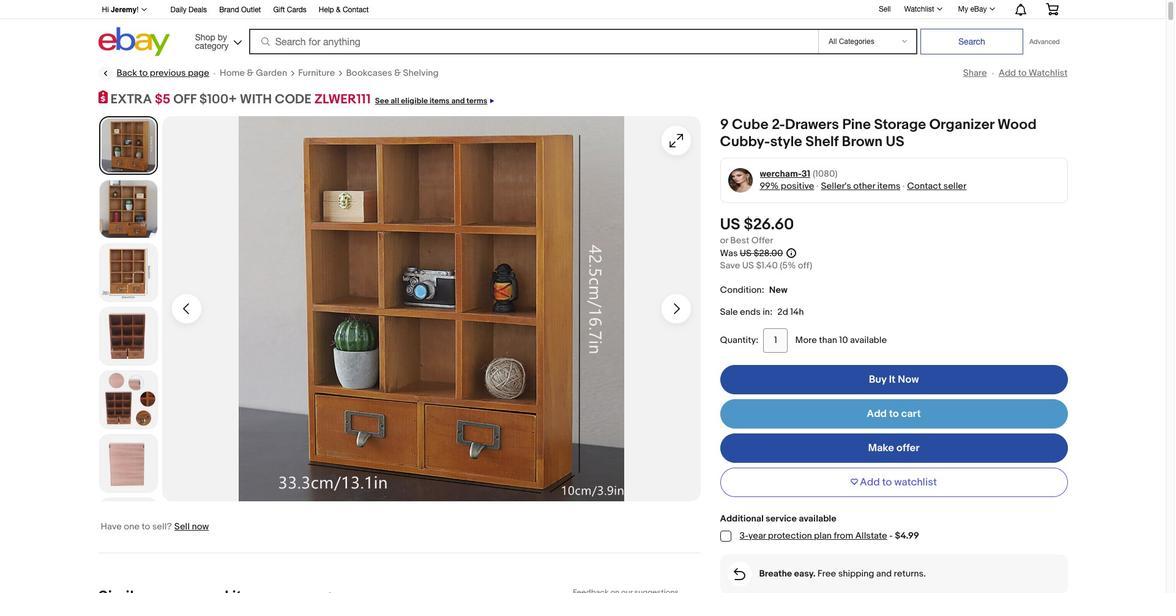 Task type: describe. For each thing, give the bounding box(es) containing it.
quantity:
[[720, 335, 759, 346]]

additional
[[720, 513, 764, 525]]

and for items
[[451, 96, 465, 106]]

terms
[[467, 96, 487, 106]]

add to watchlist
[[860, 477, 937, 489]]

see all eligible items and terms link
[[371, 92, 494, 108]]

make offer link
[[720, 434, 1068, 463]]

sell link
[[873, 5, 896, 13]]

wood
[[998, 116, 1037, 133]]

to for previous
[[139, 67, 148, 79]]

none submit inside shop by category banner
[[921, 29, 1024, 54]]

to for watchlist
[[882, 477, 892, 489]]

free
[[818, 568, 836, 580]]

$5
[[155, 92, 170, 108]]

(5%
[[780, 260, 796, 272]]

or
[[720, 235, 728, 246]]

with
[[240, 92, 272, 108]]

picture 4 of 9 image
[[99, 308, 157, 365]]

condition: new
[[720, 284, 788, 296]]

ends
[[740, 306, 761, 318]]

make offer
[[868, 442, 920, 455]]

protection
[[768, 530, 812, 542]]

add for add to watchlist
[[860, 477, 880, 489]]

9
[[720, 116, 729, 133]]

add for add to cart
[[867, 408, 887, 420]]

0 horizontal spatial sell
[[174, 521, 190, 533]]

add to watchlist
[[999, 67, 1068, 79]]

9 cube 2-drawers pine storage organizer wood cubby-style shelf brown us - picture 1 of 9 image
[[162, 116, 701, 502]]

sell?
[[152, 521, 172, 533]]

watchlist inside 'link'
[[904, 5, 935, 13]]

Quantity: text field
[[764, 328, 788, 353]]

wercham-
[[760, 168, 802, 180]]

outlet
[[241, 6, 261, 14]]

picture 2 of 9 image
[[99, 180, 157, 238]]

14h
[[790, 306, 804, 318]]

add to watchlist button
[[720, 468, 1068, 497]]

offer
[[752, 235, 773, 246]]

sell now link
[[174, 521, 209, 533]]

daily deals
[[171, 6, 207, 14]]

items inside see all eligible items and terms "link"
[[430, 96, 450, 106]]

brown
[[842, 133, 883, 150]]

cards
[[287, 6, 307, 14]]

extra
[[110, 92, 152, 108]]

drawers
[[785, 116, 839, 133]]

contact seller
[[907, 180, 967, 192]]

us up 'or'
[[720, 215, 740, 234]]

sale
[[720, 306, 738, 318]]

$28.00
[[754, 248, 783, 259]]

than
[[819, 335, 837, 346]]

contact seller link
[[907, 180, 967, 192]]

seller's other items
[[821, 180, 901, 192]]

or best offer
[[720, 235, 773, 246]]

and for shipping
[[877, 568, 892, 580]]

$4.99
[[895, 530, 919, 542]]

add to cart link
[[720, 399, 1068, 429]]

seller
[[944, 180, 967, 192]]

add to cart
[[867, 408, 921, 420]]

more
[[795, 335, 817, 346]]

allstate
[[855, 530, 887, 542]]

back
[[117, 67, 137, 79]]

breathe easy. free shipping and returns.
[[759, 568, 926, 580]]

my ebay link
[[952, 2, 1001, 17]]

one
[[124, 521, 140, 533]]

back to previous page
[[117, 67, 209, 79]]

have one to sell? sell now
[[101, 521, 209, 533]]

organizer
[[930, 116, 994, 133]]

wercham-31 link
[[760, 168, 810, 180]]

picture 6 of 9 image
[[99, 435, 157, 493]]

31
[[802, 168, 810, 180]]

picture 3 of 9 image
[[99, 244, 157, 302]]

2d
[[778, 306, 788, 318]]

best
[[731, 235, 750, 246]]

help & contact
[[319, 6, 369, 14]]

picture 1 of 9 image
[[100, 117, 156, 174]]

us $26.60
[[720, 215, 794, 234]]

gift
[[273, 6, 285, 14]]

have
[[101, 521, 122, 533]]

0 vertical spatial available
[[850, 335, 887, 346]]

picture 5 of 9 image
[[99, 371, 157, 429]]

3-year protection plan from allstate - $4.99
[[740, 530, 919, 542]]

us inside "9 cube 2-drawers pine storage organizer wood cubby-style shelf brown us"
[[886, 133, 905, 150]]

$1.40
[[756, 260, 778, 272]]

1 horizontal spatial contact
[[907, 180, 942, 192]]

save us $1.40 (5% off)
[[720, 260, 812, 272]]

code
[[275, 92, 312, 108]]

buy it now
[[869, 374, 919, 386]]

garden
[[256, 67, 287, 79]]

contact inside account navigation
[[343, 6, 369, 14]]

to for watchlist
[[1018, 67, 1027, 79]]

home & garden
[[220, 67, 287, 79]]

hi jeremy !
[[102, 6, 139, 14]]

add for add to watchlist
[[999, 67, 1016, 79]]

1 horizontal spatial items
[[877, 180, 901, 192]]

with details__icon image
[[734, 568, 746, 581]]

advanced link
[[1024, 29, 1066, 54]]

advanced
[[1030, 38, 1060, 45]]

buy
[[869, 374, 887, 386]]

off
[[173, 92, 197, 108]]

from
[[834, 530, 853, 542]]

breathe
[[759, 568, 792, 580]]

jeremy
[[111, 6, 137, 14]]

us down or best offer
[[740, 248, 752, 259]]

99%
[[760, 180, 779, 192]]

2-
[[772, 116, 785, 133]]



Task type: locate. For each thing, give the bounding box(es) containing it.
2 vertical spatial add
[[860, 477, 880, 489]]

by
[[218, 32, 227, 42]]

add down make
[[860, 477, 880, 489]]

eligible
[[401, 96, 428, 106]]

bookcases & shelving
[[346, 67, 439, 79]]

Search for anything text field
[[251, 30, 816, 53]]

items right eligible
[[430, 96, 450, 106]]

shipping
[[838, 568, 874, 580]]

None submit
[[921, 29, 1024, 54]]

items right other
[[877, 180, 901, 192]]

was
[[720, 248, 738, 259]]

available right 10
[[850, 335, 887, 346]]

us
[[886, 133, 905, 150], [720, 215, 740, 234], [740, 248, 752, 259], [742, 260, 754, 272]]

& inside home & garden link
[[247, 67, 254, 79]]

& inside help & contact link
[[336, 6, 341, 14]]

buy it now link
[[720, 365, 1068, 395]]

1 horizontal spatial available
[[850, 335, 887, 346]]

0 vertical spatial contact
[[343, 6, 369, 14]]

to left watchlist
[[882, 477, 892, 489]]

daily deals link
[[171, 4, 207, 17]]

watchlist
[[904, 5, 935, 13], [1029, 67, 1068, 79]]

zlwer111
[[314, 92, 371, 108]]

to for cart
[[889, 408, 899, 420]]

to left "cart"
[[889, 408, 899, 420]]

gift cards link
[[273, 4, 307, 17]]

bookcases & shelving link
[[346, 67, 439, 80]]

make
[[868, 442, 894, 455]]

0 horizontal spatial items
[[430, 96, 450, 106]]

&
[[336, 6, 341, 14], [247, 67, 254, 79], [394, 67, 401, 79]]

& inside the bookcases & shelving link
[[394, 67, 401, 79]]

& left 'shelving' in the left top of the page
[[394, 67, 401, 79]]

extra $5 off $100+ with code zlwer111
[[110, 92, 371, 108]]

& right home
[[247, 67, 254, 79]]

1 vertical spatial sell
[[174, 521, 190, 533]]

1 vertical spatial contact
[[907, 180, 942, 192]]

daily
[[171, 6, 187, 14]]

add right "share" button
[[999, 67, 1016, 79]]

1 vertical spatial and
[[877, 568, 892, 580]]

page
[[188, 67, 209, 79]]

seller's
[[821, 180, 851, 192]]

plan
[[814, 530, 832, 542]]

1 horizontal spatial watchlist
[[1029, 67, 1068, 79]]

year
[[748, 530, 766, 542]]

& for shelving
[[394, 67, 401, 79]]

to inside add to watchlist button
[[882, 477, 892, 489]]

0 vertical spatial and
[[451, 96, 465, 106]]

to right one
[[142, 521, 150, 533]]

watchlist right sell "link"
[[904, 5, 935, 13]]

now
[[898, 374, 919, 386]]

(1080)
[[813, 168, 838, 180]]

1 horizontal spatial and
[[877, 568, 892, 580]]

see all eligible items and terms
[[375, 96, 487, 106]]

brand outlet link
[[219, 4, 261, 17]]

99% positive link
[[760, 180, 814, 192]]

pine
[[842, 116, 871, 133]]

my
[[958, 5, 968, 13]]

your shopping cart image
[[1045, 3, 1059, 15]]

1 vertical spatial available
[[799, 513, 837, 525]]

brand outlet
[[219, 6, 261, 14]]

1 vertical spatial add
[[867, 408, 887, 420]]

shop by category banner
[[95, 0, 1068, 59]]

0 vertical spatial items
[[430, 96, 450, 106]]

and inside "link"
[[451, 96, 465, 106]]

-
[[890, 530, 893, 542]]

2 horizontal spatial &
[[394, 67, 401, 79]]

sale ends in: 2d 14h
[[720, 306, 804, 318]]

0 vertical spatial watchlist
[[904, 5, 935, 13]]

share button
[[963, 67, 987, 79]]

seller's other items link
[[821, 180, 901, 192]]

contact left seller
[[907, 180, 942, 192]]

99% positive
[[760, 180, 814, 192]]

gift cards
[[273, 6, 307, 14]]

condition:
[[720, 284, 764, 296]]

more than 10 available
[[795, 335, 887, 346]]

account navigation
[[95, 0, 1068, 19]]

available up 'plan' at the bottom right of page
[[799, 513, 837, 525]]

0 vertical spatial sell
[[879, 5, 891, 13]]

to right back
[[139, 67, 148, 79]]

1 vertical spatial items
[[877, 180, 901, 192]]

home
[[220, 67, 245, 79]]

save
[[720, 260, 740, 272]]

category
[[195, 41, 229, 51]]

shelf
[[806, 133, 839, 150]]

sell
[[879, 5, 891, 13], [174, 521, 190, 533]]

1 horizontal spatial sell
[[879, 5, 891, 13]]

us down was us $28.00
[[742, 260, 754, 272]]

in:
[[763, 306, 773, 318]]

shop by category
[[195, 32, 229, 51]]

!
[[137, 6, 139, 14]]

and left terms
[[451, 96, 465, 106]]

share
[[963, 67, 987, 79]]

0 horizontal spatial available
[[799, 513, 837, 525]]

furniture
[[298, 67, 335, 79]]

None text field
[[291, 591, 323, 594]]

0 horizontal spatial and
[[451, 96, 465, 106]]

to inside add to cart link
[[889, 408, 899, 420]]

watchlist down advanced link
[[1029, 67, 1068, 79]]

other
[[854, 180, 875, 192]]

it
[[889, 374, 896, 386]]

all
[[391, 96, 399, 106]]

my ebay
[[958, 5, 987, 13]]

brand
[[219, 6, 239, 14]]

& right help
[[336, 6, 341, 14]]

sell left now
[[174, 521, 190, 533]]

sell left watchlist 'link'
[[879, 5, 891, 13]]

bookcases
[[346, 67, 392, 79]]

positive
[[781, 180, 814, 192]]

contact right help
[[343, 6, 369, 14]]

add left "cart"
[[867, 408, 887, 420]]

0 vertical spatial add
[[999, 67, 1016, 79]]

wercham-31 (1080)
[[760, 168, 838, 180]]

1 horizontal spatial &
[[336, 6, 341, 14]]

previous
[[150, 67, 186, 79]]

watchlist
[[895, 477, 937, 489]]

home & garden link
[[220, 67, 287, 80]]

sell inside account navigation
[[879, 5, 891, 13]]

watchlist link
[[898, 2, 948, 17]]

& for contact
[[336, 6, 341, 14]]

returns.
[[894, 568, 926, 580]]

off)
[[798, 260, 812, 272]]

0 horizontal spatial contact
[[343, 6, 369, 14]]

help
[[319, 6, 334, 14]]

10
[[839, 335, 848, 346]]

and left returns.
[[877, 568, 892, 580]]

service
[[766, 513, 797, 525]]

0 horizontal spatial &
[[247, 67, 254, 79]]

easy.
[[794, 568, 816, 580]]

1 vertical spatial watchlist
[[1029, 67, 1068, 79]]

add inside button
[[860, 477, 880, 489]]

3-
[[740, 530, 748, 542]]

shop by category button
[[190, 27, 245, 54]]

& for garden
[[247, 67, 254, 79]]

shop
[[195, 32, 215, 42]]

deals
[[189, 6, 207, 14]]

to
[[139, 67, 148, 79], [1018, 67, 1027, 79], [889, 408, 899, 420], [882, 477, 892, 489], [142, 521, 150, 533]]

add to watchlist link
[[999, 67, 1068, 79]]

back to previous page link
[[98, 66, 209, 81]]

furniture link
[[298, 67, 335, 80]]

us right 'brown'
[[886, 133, 905, 150]]

hi
[[102, 6, 109, 14]]

0 horizontal spatial watchlist
[[904, 5, 935, 13]]

add
[[999, 67, 1016, 79], [867, 408, 887, 420], [860, 477, 880, 489]]

style
[[770, 133, 802, 150]]

to inside the back to previous page link
[[139, 67, 148, 79]]

wercham 31 image
[[728, 168, 753, 193]]

cubby-
[[720, 133, 770, 150]]

to down advanced link
[[1018, 67, 1027, 79]]



Task type: vqa. For each thing, say whether or not it's contained in the screenshot.
buying limits link
no



